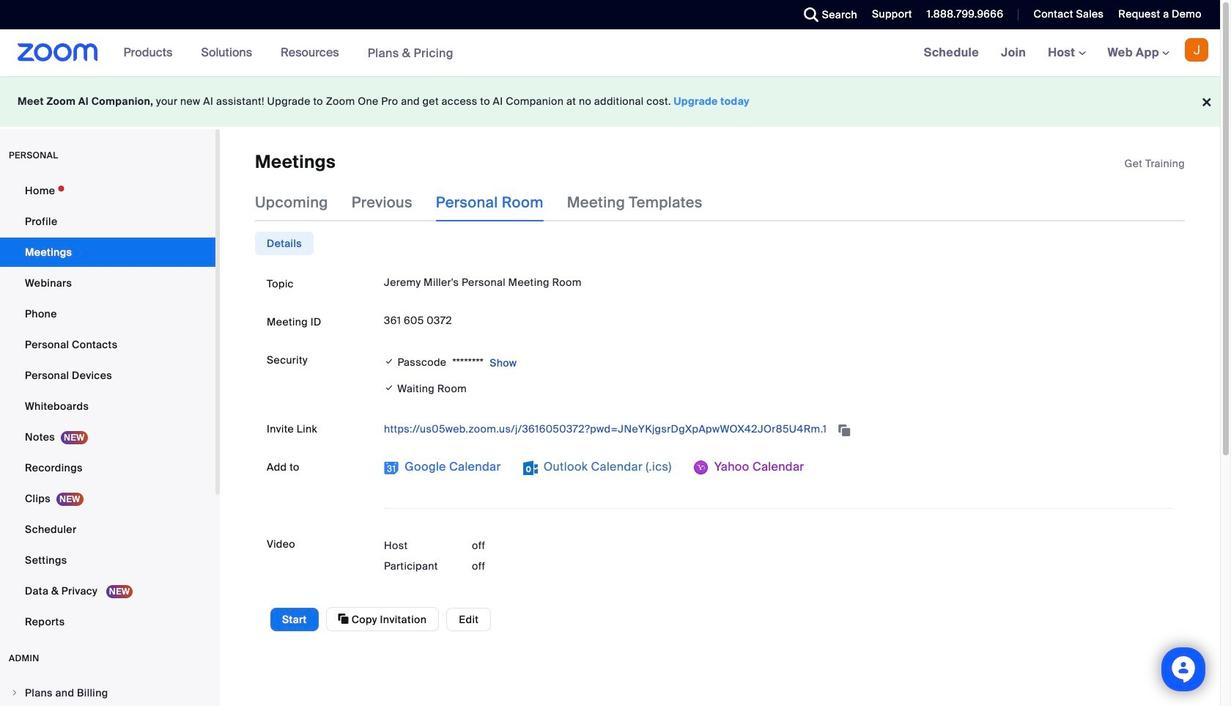 Task type: locate. For each thing, give the bounding box(es) containing it.
footer
[[0, 76, 1221, 127]]

zoom logo image
[[18, 43, 98, 62]]

application
[[1125, 156, 1186, 171], [384, 417, 1174, 441]]

0 vertical spatial application
[[1125, 156, 1186, 171]]

add to google calendar image
[[384, 461, 399, 475]]

tab list
[[255, 232, 314, 255]]

personal menu menu
[[0, 176, 216, 638]]

banner
[[0, 29, 1221, 77]]

1 vertical spatial application
[[384, 417, 1174, 441]]

tab
[[255, 232, 314, 255]]

meetings navigation
[[913, 29, 1221, 77]]

add to outlook calendar (.ics) image
[[523, 461, 538, 475]]

menu item
[[0, 679, 216, 706]]



Task type: describe. For each thing, give the bounding box(es) containing it.
checked image
[[384, 381, 395, 396]]

add to yahoo calendar image
[[694, 461, 709, 475]]

product information navigation
[[113, 29, 465, 77]]

checked image
[[384, 354, 395, 369]]

tabs of meeting tab list
[[255, 184, 726, 222]]

right image
[[10, 689, 19, 697]]

profile picture image
[[1186, 38, 1209, 62]]

copy image
[[338, 613, 349, 626]]



Task type: vqa. For each thing, say whether or not it's contained in the screenshot.
the bottom application
yes



